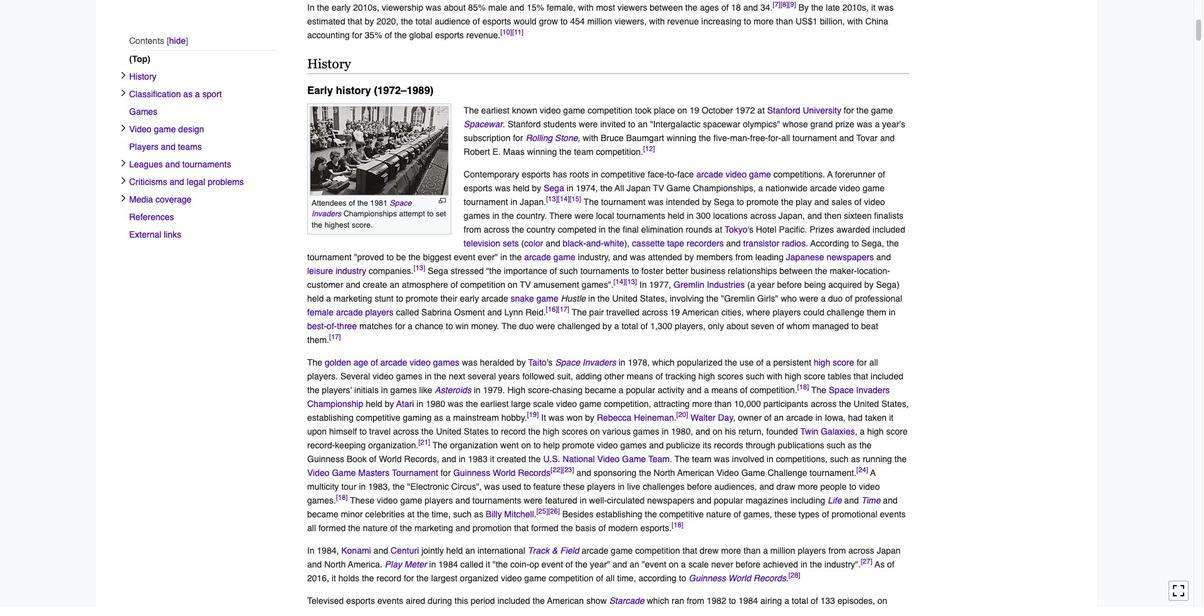 Task type: describe. For each thing, give the bounding box(es) containing it.
games
[[129, 107, 158, 117]]

x small image for classification
[[120, 89, 127, 97]]

to down "awarded"
[[852, 238, 859, 248]]

game up tour
[[332, 468, 356, 478]]

to down [24] link
[[850, 482, 857, 492]]

0 horizontal spatial early
[[332, 2, 351, 12]]

of left 1,300
[[641, 321, 648, 331]]

adding
[[576, 371, 602, 381]]

of left whom
[[777, 321, 784, 331]]

, for owner
[[734, 413, 736, 423]]

arcade inside (a year before being acquired by sega) held a marketing stunt to promote their early arcade
[[482, 294, 508, 304]]

high down popularized
[[699, 371, 715, 381]]

of up amusement
[[550, 266, 557, 276]]

scores inside , owner of an arcade in iowa, had taken it upon himself to travel across the united states to record the high scores on various games in 1980, and on his return, founded
[[562, 427, 588, 437]]

the right be at the top left of the page
[[409, 252, 421, 262]]

0 horizontal spatial events
[[378, 596, 404, 606]]

the inside u.s. national video game team . the team was involved in competitions, such as running the video game masters tournament for guinness world records [22] [23] and sponsoring the north american video game challenge tournament. [24]
[[675, 454, 690, 464]]

marketing inside besides establishing the competitive nature of games, these types of promotional events all formed the nature of the marketing and promotion that formed the basis of modern esports.
[[415, 523, 453, 533]]

of inside the snake game hustle in the united states, involving the "gremlin girls" who were a duo of professional female arcade players called sabrina osment and lynn reid. [16] [17] the pair travelled across 19 american cities, where players could challenge them in best-of-three
[[846, 294, 853, 304]]

america.
[[348, 560, 383, 570]]

to left "454"
[[561, 16, 568, 26]]

to inside . stanford students were invited to an "intergalactic spacewar olympics" whose grand prize was a year's subscription for
[[628, 119, 636, 129]]

2 vertical spatial [18] link
[[672, 521, 684, 530]]

record inside , it holds the record for the largest organized video game competition of all time, according to guinness world records . [28]
[[377, 573, 402, 583]]

34.
[[761, 2, 773, 12]]

[18] for [18]
[[672, 521, 684, 530]]

0 vertical spatial space invaders link
[[312, 198, 412, 219]]

celebrities
[[365, 509, 405, 519]]

by inside (a year before being acquired by sega) held a marketing stunt to promote their early arcade
[[865, 280, 874, 290]]

, a high score record-keeping organization.
[[307, 427, 908, 450]]

the up (
[[512, 225, 524, 235]]

of-
[[327, 321, 337, 331]]

1 vertical spatial [17] link
[[329, 333, 341, 341]]

of down life
[[822, 509, 830, 519]]

of up their
[[451, 280, 458, 290]]

x small image for criticisms
[[120, 177, 127, 185]]

1 horizontal spatial guinness world records link
[[689, 573, 787, 583]]

it inside the organization went on to help promote video games and publicize its records through publications such as the guinness book of world records, and in 1983 it created the
[[490, 454, 495, 464]]

took
[[635, 105, 652, 115]]

money.
[[471, 321, 500, 331]]

age
[[354, 358, 368, 368]]

the left five-
[[699, 133, 711, 143]]

and-
[[586, 238, 604, 248]]

0 horizontal spatial guinness world records link
[[453, 468, 551, 478]]

the up championships
[[357, 198, 368, 208]]

and up the location-
[[877, 252, 891, 262]]

events inside besides establishing the competitive nature of games, these types of promotional events all formed the nature of the marketing and promotion that formed the basis of modern esports.
[[880, 509, 906, 519]]

for inside . stanford students were invited to an "intergalactic spacewar olympics" whose grand prize was a year's subscription for
[[513, 133, 523, 143]]

games up atari link
[[391, 385, 417, 395]]

olympics"
[[743, 119, 781, 129]]

by left atari
[[385, 399, 394, 409]]

play
[[385, 560, 402, 570]]

with up "454"
[[578, 2, 594, 12]]

aired
[[406, 596, 426, 606]]

challenge
[[827, 307, 865, 317]]

in inside [18] these video game players and tournaments were featured in well-circulated newspapers and popular magazines including life and time
[[580, 496, 587, 506]]

popular inside [18] these video game players and tournaments were featured in well-circulated newspapers and popular magazines including life and time
[[714, 496, 744, 506]]

0 horizontal spatial 's
[[547, 358, 553, 368]]

scale inside in 1980 was the earliest large scale video game competition, attracting more than 10,000 participants across the united states, establishing competitive gaming as a mainstream hobby.
[[533, 399, 554, 409]]

return,
[[739, 427, 764, 437]]

1 vertical spatial space
[[555, 358, 580, 368]]

whom
[[787, 321, 810, 331]]

newspapers inside arcade game industry, and was attended by members from leading japanese newspapers and leisure industry companies. [13]
[[827, 252, 874, 262]]

across up 'television sets' link
[[484, 225, 510, 235]]

1 horizontal spatial [13]
[[546, 195, 558, 203]]

35%
[[365, 30, 383, 40]]

the down field on the bottom
[[576, 560, 588, 570]]

local
[[596, 211, 614, 221]]

in up [15] link
[[567, 183, 574, 193]]

arcade up championships,
[[697, 169, 724, 179]]

0 vertical spatial [18] link
[[798, 383, 809, 392]]

0 vertical spatial [13] link
[[546, 195, 558, 203]]

then
[[825, 211, 842, 221]]

a inside play meter in 1984 called it "the coin-op event of the year" and an "event on a scale never before achieved in the industry". [27]
[[681, 560, 686, 570]]

promote inside the tournament was intended by sega to promote the play and sales of video games in the country. there were local tournaments held in 300 locations across japan, and then sixteen finalists from across the country competed in the final elimination rounds at
[[747, 197, 779, 207]]

players up the matches
[[365, 307, 394, 317]]

competition. inside , with bruce baumgart winning the five-man-free-for-all tournament and tovar and robert e. maas winning the team competition.
[[596, 147, 644, 157]]

esports inside by the late 2010s, it was estimated that by 2020, the total audience of esports would grow to 454 million viewers, with revenue increasing to more than
[[483, 16, 511, 26]]

1977,
[[650, 280, 672, 290]]

upon
[[307, 427, 327, 437]]

held right jointly in the bottom left of the page
[[447, 546, 463, 556]]

three
[[337, 321, 357, 331]]

media coverage
[[129, 195, 192, 205]]

promote inside the organization went on to help promote video games and publicize its records through publications such as the guinness book of world records, and in 1983 it created the
[[563, 440, 595, 450]]

an up organized
[[466, 546, 475, 556]]

and down leagues and tournaments
[[170, 177, 184, 187]]

invaders for space invaders
[[312, 209, 342, 219]]

time, inside and became minor celebrities at the time, such as
[[432, 509, 451, 519]]

in inside asteroids in 1979. high score-chasing became a popular activity and a means of competition. [18] the
[[474, 385, 481, 395]]

of inside , it holds the record for the largest organized video game competition of all time, according to guinness world records . [28]
[[596, 573, 604, 583]]

galaxies
[[821, 427, 855, 437]]

taken
[[866, 413, 887, 423]]

2010s, for late
[[843, 2, 869, 12]]

0 vertical spatial [14]
[[558, 195, 570, 203]]

free-
[[750, 133, 769, 143]]

video down games
[[129, 124, 152, 134]]

and down white on the top right
[[613, 252, 628, 262]]

japanese
[[786, 252, 825, 262]]

links
[[164, 230, 181, 240]]

sega,
[[862, 238, 885, 248]]

the down stone
[[560, 147, 572, 157]]

0 vertical spatial about
[[444, 2, 466, 12]]

1 vertical spatial invaders
[[583, 358, 616, 368]]

marketing inside (a year before being acquired by sega) held a marketing stunt to promote their early arcade
[[334, 294, 372, 304]]

in 1974, the all japan tv game championships, a nationwide arcade video game tournament in japan.
[[464, 183, 885, 207]]

rolling stone link
[[526, 133, 578, 143]]

as down history link
[[183, 89, 193, 99]]

states
[[464, 427, 489, 437]]

video up audiences,
[[717, 468, 739, 478]]

fullscreen image
[[1173, 585, 1186, 597]]

the left use
[[725, 358, 738, 368]]

united inside the snake game hustle in the united states, involving the "gremlin girls" who were a duo of professional female arcade players called sabrina osment and lynn reid. [16] [17] the pair travelled across 19 american cities, where players could challenge them in best-of-three
[[612, 294, 638, 304]]

won
[[567, 413, 583, 423]]

and up then
[[815, 197, 829, 207]]

in up like at the left of the page
[[425, 371, 432, 381]]

of left games,
[[734, 509, 741, 519]]

gaming
[[403, 413, 432, 423]]

use
[[740, 358, 754, 368]]

record-
[[307, 440, 335, 450]]

such inside u.s. national video game team . the team was involved in competitions, such as running the video game masters tournament for guinness world records [22] [23] and sponsoring the north american video game challenge tournament. [24]
[[831, 454, 849, 464]]

in down local
[[599, 225, 606, 235]]

the up "esports."
[[645, 509, 657, 519]]

tracking
[[666, 371, 696, 381]]

before inside play meter in 1984 called it "the coin-op event of the year" and an "event on a scale never before achieved in the industry". [27]
[[736, 560, 761, 570]]

all inside for all players. several video games in the next several years followed suit, adding other means of tracking high scores such with high score tables that included the players' initials in games like
[[870, 358, 879, 368]]

the down besides
[[561, 523, 573, 533]]

0 vertical spatial which
[[653, 358, 675, 368]]

relationships
[[728, 266, 777, 276]]

the down games".
[[598, 294, 610, 304]]

walter day link
[[691, 413, 734, 423]]

japan inside in 1974, the all japan tv game championships, a nationwide arcade video game tournament in japan.
[[627, 183, 651, 193]]

other
[[605, 371, 625, 381]]

early inside (a year before being acquired by sega) held a marketing stunt to promote their early arcade
[[460, 294, 479, 304]]

time, inside , it holds the record for the largest organized video game competition of all time, according to guinness world records . [28]
[[617, 573, 636, 583]]

video up "sponsoring"
[[598, 454, 620, 464]]

players down who
[[773, 307, 801, 317]]

the left country. at left top
[[502, 211, 514, 221]]

across up hotel
[[751, 211, 777, 221]]

2 vertical spatial included
[[498, 596, 530, 606]]

initials
[[354, 385, 379, 395]]

tv inside sega stressed "the importance of such tournaments to foster better business relationships between the maker-location- customer and create an atmosphere of competition on tv amusement games".
[[520, 280, 531, 290]]

[21]
[[419, 438, 430, 447]]

on inside the earliest known video game competition took place on 19 october 1972 at stanford university for the game spacewar
[[678, 105, 688, 115]]

game up year's at the right top
[[872, 105, 894, 115]]

be
[[396, 252, 406, 262]]

as
[[875, 560, 885, 570]]

to left beat
[[852, 321, 859, 331]]

these inside besides establishing the competitive nature of games, these types of promotional events all formed the nature of the marketing and promotion that formed the basis of modern esports.
[[775, 509, 796, 519]]

and up "drew"
[[697, 496, 712, 506]]

the up running
[[860, 440, 872, 450]]

of inside the organization went on to help promote video games and publicize its records through publications such as the guinness book of world records, and in 1983 it created the
[[369, 454, 377, 464]]

all inside , with bruce baumgart winning the five-man-free-for-all tournament and tovar and robert e. maas winning the team competition.
[[782, 133, 790, 143]]

in right tour
[[359, 482, 366, 492]]

[14] inside [14] [13] in 1977, gremlin industries
[[614, 277, 626, 286]]

held by atari
[[364, 399, 414, 409]]

for inside 1 billion, with china accounting for 35% of the global esports revenue.
[[352, 30, 363, 40]]

estimated
[[307, 16, 345, 26]]

and up team
[[649, 440, 664, 450]]

ever"
[[478, 252, 498, 262]]

and up prizes
[[808, 211, 822, 221]]

included inside tokyo 's hotel pacific. prizes awarded included television sets ( color and black-and-white ), cassette tape recorders and transistor radios
[[873, 225, 906, 235]]

a inside . stanford students were invited to an "intergalactic spacewar olympics" whose grand prize was a year's subscription for
[[875, 119, 880, 129]]

coin-
[[511, 560, 530, 570]]

high
[[508, 385, 526, 395]]

2020,
[[377, 16, 399, 26]]

stone
[[555, 133, 578, 143]]

to left win
[[446, 321, 453, 331]]

a down 'travelled'
[[615, 321, 619, 331]]

game down 'involved' at the bottom right of the page
[[742, 468, 766, 478]]

in right roots
[[592, 169, 599, 179]]

was inside [19] it was won by rebecca heineman . [20] walter day
[[549, 413, 564, 423]]

championships
[[344, 209, 397, 219]]

golden age of arcade video games link
[[325, 358, 460, 368]]

world inside the organization went on to help promote video games and publicize its records through publications such as the guinness book of world records, and in 1983 it created the
[[379, 454, 402, 464]]

arcade game industry, and was attended by members from leading japanese newspapers and leisure industry companies. [13]
[[307, 252, 891, 276]]

1 horizontal spatial history
[[307, 56, 351, 71]]

spacewar link
[[464, 119, 503, 129]]

game inside arcade game competition that drew more than a million players from across japan and north america.
[[611, 546, 633, 556]]

world inside u.s. national video game team . the team was involved in competitions, such as running the video game masters tournament for guinness world records [22] [23] and sponsoring the north american video game challenge tournament. [24]
[[493, 468, 516, 478]]

was inside the tournament was intended by sega to promote the play and sales of video games in the country. there were local tournaments held in 300 locations across japan, and then sixteen finalists from across the country competed in the final elimination rounds at
[[648, 197, 664, 207]]

tournaments inside the tournament was intended by sega to promote the play and sales of video games in the country. there were local tournaments held in 300 locations across japan, and then sixteen finalists from across the country competed in the final elimination rounds at
[[617, 211, 666, 221]]

of right age
[[371, 358, 378, 368]]

the up players.
[[307, 358, 323, 368]]

the down nationwide
[[782, 197, 794, 207]]

the down the viewership
[[401, 16, 413, 26]]

american inside u.s. national video game team . the team was involved in competitions, such as running the video game masters tournament for guinness world records [22] [23] and sponsoring the north american video game challenge tournament. [24]
[[678, 468, 715, 478]]

arcade video game link
[[697, 169, 771, 179]]

to right increasing
[[744, 16, 752, 26]]

these
[[350, 496, 375, 506]]

players inside [18] these video game players and tournaments were featured in well-circulated newspapers and popular magazines including life and time
[[425, 496, 453, 506]]

industry,
[[578, 252, 611, 262]]

external links link
[[129, 226, 276, 244]]

, for with
[[578, 133, 581, 143]]

field
[[560, 546, 579, 556]]

video game masters tournament link
[[307, 468, 438, 478]]

[18] for [18] these video game players and tournaments were featured in well-circulated newspapers and popular magazines including life and time
[[336, 493, 348, 502]]

atari
[[396, 399, 414, 409]]

maker-
[[830, 266, 858, 276]]

the inside sega stressed "the importance of such tournaments to foster better business relationships between the maker-location- customer and create an atmosphere of competition on tv amusement games".
[[816, 266, 828, 276]]

in inside the organization went on to help promote video games and publicize its records through publications such as the guinness book of world records, and in 1983 it created the
[[459, 454, 466, 464]]

the inside the tournament was intended by sega to promote the play and sales of video games in the country. there were local tournaments held in 300 locations across japan, and then sixteen finalists from across the country competed in the final elimination rounds at
[[584, 197, 599, 207]]

0 vertical spatial competitive
[[601, 169, 646, 179]]

by inside [19] it was won by rebecca heineman . [20] walter day
[[585, 413, 595, 423]]

rolling
[[526, 133, 553, 143]]

and down prize
[[840, 133, 854, 143]]

organization
[[450, 440, 498, 450]]

1 horizontal spatial nature
[[707, 509, 732, 519]]

and inside arcade game competition that drew more than a million players from across japan and north america.
[[307, 560, 322, 570]]

1 vertical spatial winning
[[527, 147, 557, 157]]

video inside in 1974, the all japan tv game championships, a nationwide arcade video game tournament in japan.
[[840, 183, 861, 193]]

esports up sega link
[[522, 169, 551, 179]]

late
[[826, 2, 840, 12]]

various
[[603, 427, 631, 437]]

more inside a multicity tour in 1983, the "electronic circus", was used to feature these players in live challenges before audiences, and draw more people to video games.
[[798, 482, 818, 492]]

the left industry".
[[810, 560, 822, 570]]

the up revenue
[[686, 2, 698, 12]]

the down "meter"
[[417, 573, 429, 583]]

with inside for all players. several video games in the next several years followed suit, adding other means of tracking high scores such with high score tables that included the players' initials in games like
[[767, 371, 783, 381]]

the inside and became minor celebrities at the time, such as
[[417, 509, 429, 519]]

drew
[[700, 546, 719, 556]]

held inside competitions. a forerunner of esports was held by
[[513, 183, 530, 193]]

history link
[[129, 68, 276, 86]]

a up "competition,"
[[619, 385, 624, 395]]

cities,
[[722, 307, 744, 317]]

of left 18
[[722, 2, 729, 12]]

games up next
[[433, 358, 460, 368]]

video up like at the left of the page
[[410, 358, 431, 368]]

television sets link
[[464, 238, 519, 248]]

reid.
[[526, 307, 546, 317]]

1 vertical spatial [17]
[[329, 333, 341, 341]]

about inside "matches for a chance to win money. the duo were challenged by a total of 1,300 players, only about seven of whom managed to beat them."
[[727, 321, 749, 331]]

score inside , a high score record-keeping organization.
[[887, 427, 908, 437]]

a inside the which ran from 1982 to 1984 airing a total of 133 episodes, on
[[785, 596, 790, 606]]

attendees
[[312, 198, 347, 208]]

competitions,
[[776, 454, 828, 464]]

space invaders championship link
[[307, 385, 890, 409]]

in right achieved
[[801, 560, 808, 570]]

a inside (a year before being acquired by sega) held a marketing stunt to promote their early arcade
[[326, 294, 331, 304]]

billy
[[486, 509, 502, 519]]

were inside [18] these video game players and tournaments were featured in well-circulated newspapers and popular magazines including life and time
[[524, 496, 543, 506]]

arcade inside arcade game competition that drew more than a million players from across japan and north america.
[[582, 546, 609, 556]]

as inside the organization went on to help promote video games and publicize its records through publications such as the guinness book of world records, and in 1983 it created the
[[848, 440, 857, 450]]

0 horizontal spatial history
[[129, 72, 157, 82]]

an inside , owner of an arcade in iowa, had taken it upon himself to travel across the united states to record the high scores on various games in 1980, and on his return, founded
[[774, 413, 784, 423]]

the down the sets
[[510, 252, 522, 262]]

on left his
[[713, 427, 723, 437]]

were inside the snake game hustle in the united states, involving the "gremlin girls" who were a duo of professional female arcade players called sabrina osment and lynn reid. [16] [17] the pair travelled across 19 american cities, where players could challenge them in best-of-three
[[800, 294, 819, 304]]

in up the held by atari
[[381, 385, 388, 395]]

chance
[[415, 321, 444, 331]]

total inside by the late 2010s, it was estimated that by 2020, the total audience of esports would grow to 454 million viewers, with revenue increasing to more than
[[416, 16, 432, 26]]

the right sega,
[[887, 238, 899, 248]]

video up multicity
[[307, 468, 330, 478]]

stunt
[[375, 294, 394, 304]]

. inside u.s. national video game team . the team was involved in competitions, such as running the video game masters tournament for guinness world records [22] [23] and sponsoring the north american video game challenge tournament. [24]
[[670, 454, 673, 464]]

2 vertical spatial [13] link
[[626, 277, 637, 286]]

in up 'television sets' link
[[493, 211, 500, 221]]

by left taito
[[517, 358, 526, 368]]

the up centuri
[[400, 523, 412, 533]]

from inside arcade game competition that drew more than a million players from across japan and north america.
[[829, 546, 846, 556]]

the down , it holds the record for the largest organized video game competition of all time, according to guinness world records . [28]
[[533, 596, 545, 606]]

a left chance
[[408, 321, 413, 331]]

in left live
[[618, 482, 625, 492]]

1 horizontal spatial [17] link
[[558, 305, 570, 314]]

university
[[803, 105, 842, 115]]

record inside , owner of an arcade in iowa, had taken it upon himself to travel across the united states to record the high scores on various games in 1980, and on his return, founded
[[501, 427, 526, 437]]

was up audience
[[426, 2, 442, 12]]

the down the minor
[[348, 523, 361, 533]]

0 horizontal spatial between
[[650, 2, 683, 12]]

created
[[497, 454, 526, 464]]

year's
[[883, 119, 906, 129]]

games up like at the left of the page
[[396, 371, 423, 381]]

years
[[499, 371, 520, 381]]

1 horizontal spatial [14] link
[[614, 277, 626, 286]]

tournaments down players and teams link
[[182, 160, 231, 170]]

[15] link
[[570, 195, 582, 203]]

the up white on the top right
[[608, 225, 621, 235]]

was inside . stanford students were invited to an "intergalactic spacewar olympics" whose grand prize was a year's subscription for
[[857, 119, 873, 129]]

hide
[[169, 36, 186, 46]]

an inside . stanford students were invited to an "intergalactic spacewar olympics" whose grand prize was a year's subscription for
[[638, 119, 648, 129]]

sabrina
[[422, 307, 452, 317]]

viewers,
[[615, 16, 647, 26]]

video inside for all players. several video games in the next several years followed suit, adding other means of tracking high scores such with high score tables that included the players' initials in games like
[[373, 371, 394, 381]]

tournament.
[[810, 468, 857, 478]]

of right use
[[757, 358, 764, 368]]

external
[[129, 230, 161, 240]]

and up would
[[510, 2, 525, 12]]

championships attempt to set the highest score.
[[312, 209, 446, 229]]

robert
[[464, 147, 490, 157]]

in left 300
[[687, 211, 694, 221]]

of up championships
[[349, 198, 355, 208]]

to left be at the top left of the page
[[387, 252, 394, 262]]

high inside , owner of an arcade in iowa, had taken it upon himself to travel across the united states to record the high scores on various games in 1980, and on his return, founded
[[543, 427, 560, 437]]

guinness inside u.s. national video game team . the team was involved in competitions, such as running the video game masters tournament for guinness world records [22] [23] and sponsoring the north american video game challenge tournament. [24]
[[453, 468, 491, 478]]

and down circus",
[[456, 496, 470, 506]]

activity
[[658, 385, 685, 395]]

industries
[[707, 280, 745, 290]]

tovar
[[857, 133, 878, 143]]

0 horizontal spatial nature
[[363, 523, 388, 533]]

and up promotional
[[845, 496, 859, 506]]

a inside a multicity tour in 1983, the "electronic circus", was used to feature these players in live challenges before audiences, and draw more people to video games.
[[871, 468, 876, 478]]

in up pair
[[589, 294, 595, 304]]

2 vertical spatial american
[[547, 596, 584, 606]]

games inside the tournament was intended by sega to promote the play and sales of video games in the country. there were local tournaments held in 300 locations across japan, and then sixteen finalists from across the country competed in the final elimination rounds at
[[464, 211, 490, 221]]

besides
[[563, 509, 594, 519]]

as inside in 1980 was the earliest large scale video game competition, attracting more than 10,000 participants across the united states, establishing competitive gaming as a mainstream hobby.
[[434, 413, 444, 423]]

of inside for all players. several video games in the next several years followed suit, adding other means of tracking high scores such with high score tables that included the players' initials in games like
[[656, 371, 663, 381]]

to inside the organization went on to help promote video games and publicize its records through publications such as the guinness book of world records, and in 1983 it created the
[[534, 440, 541, 450]]

to left travel
[[360, 427, 367, 437]]



Task type: vqa. For each thing, say whether or not it's contained in the screenshot.
hide
yes



Task type: locate. For each thing, give the bounding box(es) containing it.
0 vertical spatial score
[[833, 358, 855, 368]]

record
[[501, 427, 526, 437], [377, 573, 402, 583]]

, inside , it holds the record for the largest organized video game competition of all time, according to guinness world records . [28]
[[327, 573, 329, 583]]

attendees of the 1981
[[312, 198, 390, 208]]

these down [23] link
[[564, 482, 585, 492]]

of down field on the bottom
[[566, 560, 573, 570]]

video down forerunner
[[840, 183, 861, 193]]

space for space invaders
[[390, 198, 412, 208]]

2 x small image from the top
[[120, 124, 127, 132]]

a inside in 1980 was the earliest large scale video game competition, attracting more than 10,000 participants across the united states, establishing competitive gaming as a mainstream hobby.
[[446, 413, 451, 423]]

the right running
[[895, 454, 907, 464]]

1 vertical spatial million
[[771, 546, 796, 556]]

1 horizontal spatial formed
[[531, 523, 559, 533]]

challenges
[[643, 482, 685, 492]]

color link
[[524, 238, 544, 248]]

1984 left airing
[[739, 596, 758, 606]]

for left 35%
[[352, 30, 363, 40]]

1 horizontal spatial than
[[744, 546, 761, 556]]

0 vertical spatial at
[[758, 105, 765, 115]]

0 vertical spatial space
[[390, 198, 412, 208]]

1 vertical spatial which
[[647, 596, 670, 606]]

early
[[332, 2, 351, 12], [460, 294, 479, 304]]

television
[[464, 238, 501, 248]]

1 horizontal spatial competitive
[[601, 169, 646, 179]]

0 horizontal spatial million
[[588, 16, 612, 26]]

of inside play meter in 1984 called it "the coin-op event of the year" and an "event on a scale never before achieved in the industry". [27]
[[566, 560, 573, 570]]

0 horizontal spatial [14]
[[558, 195, 570, 203]]

well-
[[589, 496, 607, 506]]

1 vertical spatial tv
[[520, 280, 531, 290]]

the down america. at left bottom
[[362, 573, 374, 583]]

0 horizontal spatial invaders
[[312, 209, 342, 219]]

game inside arcade game industry, and was attended by members from leading japanese newspapers and leisure industry companies. [13]
[[554, 252, 576, 262]]

were left the invited at the top of the page
[[579, 119, 598, 129]]

of inside the which ran from 1982 to 1984 airing a total of 133 episodes, on
[[811, 596, 819, 606]]

players inside arcade game competition that drew more than a million players from across japan and north america.
[[798, 546, 826, 556]]

and right the time link
[[883, 496, 898, 506]]

of right as at the bottom right
[[888, 560, 895, 570]]

duo inside the snake game hustle in the united states, involving the "gremlin girls" who were a duo of professional female arcade players called sabrina osment and lynn reid. [16] [17] the pair travelled across 19 american cities, where players could challenge them in best-of-three
[[829, 294, 843, 304]]

1 vertical spatial [14] link
[[614, 277, 626, 286]]

classification
[[129, 89, 181, 99]]

space invaders link
[[312, 198, 412, 219], [555, 358, 616, 368]]

spacewar
[[703, 119, 741, 129]]

.
[[503, 119, 505, 129], [806, 238, 809, 248], [674, 413, 677, 423], [670, 454, 673, 464], [534, 509, 537, 519], [787, 573, 789, 583]]

0 vertical spatial before
[[777, 280, 802, 290]]

period
[[471, 596, 495, 606]]

the inside the organization went on to help promote video games and publicize its records through publications such as the guinness book of world records, and in 1983 it created the
[[433, 440, 448, 450]]

an left "event
[[630, 560, 640, 570]]

that inside for all players. several video games in the next several years followed suit, adding other means of tracking high scores such with high score tables that included the players' initials in games like
[[854, 371, 869, 381]]

0 vertical spatial [17]
[[558, 305, 570, 314]]

invaders inside space invaders championship
[[857, 385, 890, 395]]

[12] link
[[644, 145, 655, 153]]

tournament up leisure industry link
[[307, 252, 352, 262]]

2 horizontal spatial competitive
[[660, 509, 704, 519]]

games down various
[[621, 440, 647, 450]]

than inside in 1980 was the earliest large scale video game competition, attracting more than 10,000 participants across the united states, establishing competitive gaming as a mainstream hobby.
[[715, 399, 732, 409]]

televised
[[307, 596, 344, 606]]

sega down championships,
[[714, 197, 735, 207]]

invaders
[[312, 209, 342, 219], [583, 358, 616, 368], [857, 385, 890, 395]]

space for space invaders championship
[[829, 385, 854, 395]]

19 left october
[[690, 105, 700, 115]]

earliest up the spacewar
[[481, 105, 510, 115]]

competitive
[[601, 169, 646, 179], [356, 413, 401, 423], [660, 509, 704, 519]]

1 horizontal spatial marketing
[[415, 523, 453, 533]]

a inside in 1974, the all japan tv game championships, a nationwide arcade video game tournament in japan.
[[759, 183, 764, 193]]

records inside u.s. national video game team . the team was involved in competitions, such as running the video game masters tournament for guinness world records [22] [23] and sponsoring the north american video game challenge tournament. [24]
[[518, 468, 551, 478]]

it up china
[[872, 2, 876, 12]]

0 vertical spatial united
[[612, 294, 638, 304]]

1 x small image from the top
[[120, 72, 127, 79]]

and inside besides establishing the competitive nature of games, these types of promotional events all formed the nature of the marketing and promotion that formed the basis of modern esports.
[[456, 523, 470, 533]]

x small image for leagues
[[120, 160, 127, 167]]

achieved
[[763, 560, 799, 570]]

at inside the earliest known video game competition took place on 19 october 1972 at stanford university for the game spacewar
[[758, 105, 765, 115]]

game up play meter in 1984 called it "the coin-op event of the year" and an "event on a scale never before achieved in the industry". [27]
[[611, 546, 633, 556]]

1 horizontal spatial at
[[715, 225, 723, 235]]

and down tokyo link
[[727, 238, 741, 248]]

video inside in 1980 was the earliest large scale video game competition, attracting more than 10,000 participants across the united states, establishing competitive gaming as a mainstream hobby.
[[556, 399, 577, 409]]

centuri link
[[391, 546, 419, 556]]

game inside [18] these video game players and tournaments were featured in well-circulated newspapers and popular magazines including life and time
[[400, 496, 422, 506]]

3 x small image from the top
[[120, 195, 127, 202]]

1 horizontal spatial [13] link
[[546, 195, 558, 203]]

by inside competitions. a forerunner of esports was held by
[[532, 183, 542, 193]]

1 horizontal spatial united
[[612, 294, 638, 304]]

0 horizontal spatial total
[[416, 16, 432, 26]]

x small image
[[120, 72, 127, 79], [120, 124, 127, 132], [120, 195, 127, 202]]

video inside the earliest known video game competition took place on 19 october 1972 at stanford university for the game spacewar
[[540, 105, 561, 115]]

the left u.s.
[[529, 454, 541, 464]]

1 vertical spatial than
[[715, 399, 732, 409]]

to right stunt
[[396, 294, 404, 304]]

became inside asteroids in 1979. high score-chasing became a popular activity and a means of competition. [18] the
[[585, 385, 617, 395]]

on inside play meter in 1984 called it "the coin-op event of the year" and an "event on a scale never before achieved in the industry". [27]
[[669, 560, 679, 570]]

in for in the early 2010s, viewership was about 85% male and 15% female, with most viewers between the ages of 18 and 34.
[[307, 2, 315, 12]]

1 vertical spatial score
[[804, 371, 826, 381]]

and right records, at the bottom
[[442, 454, 457, 464]]

guinness inside the organization went on to help promote video games and publicize its records through publications such as the guinness book of world records, and in 1983 it created the
[[307, 454, 344, 464]]

draw
[[777, 482, 796, 492]]

the up the iowa,
[[839, 399, 852, 409]]

video up championships,
[[726, 169, 747, 179]]

with inside 1 billion, with china accounting for 35% of the global esports revenue.
[[848, 16, 863, 26]]

space up attempt on the top of the page
[[390, 198, 412, 208]]

scores down use
[[718, 371, 744, 381]]

than down games,
[[744, 546, 761, 556]]

0 horizontal spatial establishing
[[307, 413, 354, 423]]

x small image for media coverage
[[120, 195, 127, 202]]

1 vertical spatial 's
[[547, 358, 553, 368]]

of inside the tournament was intended by sega to promote the play and sales of video games in the country. there were local tournaments held in 300 locations across japan, and then sixteen finalists from across the country competed in the final elimination rounds at
[[855, 197, 862, 207]]

, left bruce at the top of the page
[[578, 133, 581, 143]]

an inside play meter in 1984 called it "the coin-op event of the year" and an "event on a scale never before achieved in the industry". [27]
[[630, 560, 640, 570]]

starcade
[[610, 596, 645, 606]]

2 horizontal spatial than
[[776, 16, 794, 26]]

the down gremlin industries link
[[707, 294, 719, 304]]

in for in 1984, konami and centuri jointly held an international track & field
[[307, 546, 315, 556]]

0 horizontal spatial stanford
[[508, 119, 541, 129]]

tournament inside , with bruce baumgart winning the five-man-free-for-all tournament and tovar and robert e. maas winning the team competition.
[[793, 133, 837, 143]]

1 horizontal spatial team
[[692, 454, 712, 464]]

than
[[776, 16, 794, 26], [715, 399, 732, 409], [744, 546, 761, 556]]

black-
[[563, 238, 586, 248]]

0 vertical spatial states,
[[640, 294, 668, 304]]

such inside the organization went on to help promote video games and publicize its records through publications such as the guinness book of world records, and in 1983 it created the
[[827, 440, 846, 450]]

1 vertical spatial duo
[[519, 321, 534, 331]]

2 vertical spatial promote
[[563, 440, 595, 450]]

scores
[[718, 371, 744, 381], [562, 427, 588, 437]]

0 horizontal spatial competition.
[[596, 147, 644, 157]]

as inside u.s. national video game team . the team was involved in competitions, such as running the video game masters tournament for guinness world records [22] [23] and sponsoring the north american video game challenge tournament. [24]
[[852, 454, 861, 464]]

0 vertical spatial competition.
[[596, 147, 644, 157]]

for inside for all players. several video games in the next several years followed suit, adding other means of tracking high scores such with high score tables that included the players' initials in games like
[[857, 358, 867, 368]]

0 vertical spatial [14] link
[[558, 195, 570, 203]]

total up global
[[416, 16, 432, 26]]

game up players and teams
[[154, 124, 176, 134]]

's inside tokyo 's hotel pacific. prizes awarded included television sets ( color and black-and-white ), cassette tape recorders and transistor radios
[[748, 225, 754, 235]]

invaders up adding
[[583, 358, 616, 368]]

and inside play meter in 1984 called it "the coin-op event of the year" and an "event on a scale never before achieved in the industry". [27]
[[613, 560, 628, 570]]

from inside arcade game industry, and was attended by members from leading japanese newspapers and leisure industry companies. [13]
[[736, 252, 753, 262]]

0 horizontal spatial [17]
[[329, 333, 341, 341]]

face
[[678, 169, 694, 179]]

and inside sega stressed "the importance of such tournaments to foster better business relationships between the maker-location- customer and create an atmosphere of competition on tv amusement games".
[[346, 280, 361, 290]]

video up students
[[540, 105, 561, 115]]

tokyo link
[[725, 225, 748, 235]]

space up suit,
[[555, 358, 580, 368]]

players inside a multicity tour in 1983, the "electronic circus", was used to feature these players in live challenges before audiences, and draw more people to video games.
[[587, 482, 616, 492]]

0 vertical spatial 's
[[748, 225, 754, 235]]

1 vertical spatial a
[[871, 468, 876, 478]]

to inside (a year before being acquired by sega) held a marketing stunt to promote their early arcade
[[396, 294, 404, 304]]

[18] inside [18] these video game players and tournaments were featured in well-circulated newspapers and popular magazines including life and time
[[336, 493, 348, 502]]

esports inside competitions. a forerunner of esports was held by
[[464, 183, 493, 193]]

were inside "matches for a chance to win money. the duo were challenged by a total of 1,300 players, only about seven of whom managed to beat them."
[[536, 321, 556, 331]]

[13] inside arcade game industry, and was attended by members from leading japanese newspapers and leisure industry companies. [13]
[[414, 264, 426, 272]]

location-
[[858, 266, 891, 276]]

1 formed from the left
[[319, 523, 346, 533]]

tournament inside . according to sega, the tournament "proved to be the biggest event ever" in the
[[307, 252, 352, 262]]

1 vertical spatial establishing
[[596, 509, 643, 519]]

more up never
[[722, 546, 742, 556]]

this
[[455, 596, 468, 606]]

1 vertical spatial nature
[[363, 523, 388, 533]]

the inside the earliest known video game competition took place on 19 october 1972 at stanford university for the game spacewar
[[464, 105, 479, 115]]

[27]
[[861, 557, 873, 566]]

rounds
[[686, 225, 713, 235]]

these inside a multicity tour in 1983, the "electronic circus", was used to feature these players in live challenges before audiences, and draw more people to video games.
[[564, 482, 585, 492]]

0 horizontal spatial duo
[[519, 321, 534, 331]]

0 horizontal spatial [18] link
[[336, 493, 348, 502]]

held up japan.
[[513, 183, 530, 193]]

matches for a chance to win money. the duo were challenged by a total of 1,300 players, only about seven of whom managed to beat them.
[[307, 321, 879, 345]]

0 horizontal spatial space
[[390, 198, 412, 208]]

total
[[416, 16, 432, 26], [622, 321, 639, 331], [792, 596, 809, 606]]

[15]
[[570, 195, 582, 203]]

1 horizontal spatial invaders
[[583, 358, 616, 368]]

states, inside the snake game hustle in the united states, involving the "gremlin girls" who were a duo of professional female arcade players called sabrina osment and lynn reid. [16] [17] the pair travelled across 19 american cities, where players could challenge them in best-of-three
[[640, 294, 668, 304]]

was inside a multicity tour in 1983, the "electronic circus", was used to feature these players in live challenges before audiences, and draw more people to video games.
[[484, 482, 500, 492]]

1 vertical spatial 1984
[[739, 596, 758, 606]]

, for a
[[855, 427, 858, 437]]

the up [21]
[[422, 427, 434, 437]]

0 horizontal spatial team
[[574, 147, 594, 157]]

0 horizontal spatial sega
[[428, 266, 448, 276]]

2 2010s, from the left
[[843, 2, 869, 12]]

best-
[[307, 321, 327, 331]]

guinness
[[307, 454, 344, 464], [453, 468, 491, 478], [689, 573, 726, 583]]

game down forerunner
[[863, 183, 885, 193]]

it inside play meter in 1984 called it "the coin-op event of the year" and an "event on a scale never before achieved in the industry". [27]
[[486, 560, 490, 570]]

, owner of an arcade in iowa, had taken it upon himself to travel across the united states to record the high scores on various games in 1980, and on his return, founded
[[307, 413, 894, 437]]

the
[[464, 105, 479, 115], [584, 197, 599, 207], [572, 307, 587, 317], [502, 321, 517, 331], [307, 358, 323, 368], [812, 385, 827, 395], [433, 440, 448, 450], [675, 454, 690, 464]]

0 horizontal spatial 19
[[671, 307, 680, 317]]

1 x small image from the top
[[120, 89, 127, 97]]

133
[[821, 596, 836, 606]]

references
[[129, 212, 174, 222]]

players and teams
[[129, 142, 202, 152]]

2 horizontal spatial total
[[792, 596, 809, 606]]

would
[[514, 16, 537, 26]]

1 vertical spatial 19
[[671, 307, 680, 317]]

0 vertical spatial total
[[416, 16, 432, 26]]

time
[[862, 496, 881, 506]]

in inside [14] [13] in 1977, gremlin industries
[[640, 280, 647, 290]]

1 vertical spatial space invaders link
[[555, 358, 616, 368]]

contemporary esports has roots in competitive face-to-face arcade video game
[[464, 169, 771, 179]]

ran
[[672, 596, 685, 606]]

game up [16] link
[[537, 294, 559, 304]]

1 vertical spatial x small image
[[120, 160, 127, 167]]

all down 'games.' on the left
[[307, 523, 316, 533]]

0 horizontal spatial record
[[377, 573, 402, 583]]

of inside by the late 2010s, it was estimated that by 2020, the total audience of esports would grow to 454 million viewers, with revenue increasing to more than
[[473, 16, 480, 26]]

nationwide
[[766, 183, 808, 193]]

1,300
[[651, 321, 673, 331]]

competitions.
[[774, 169, 826, 179]]

popularized
[[677, 358, 723, 368]]

1 vertical spatial time,
[[617, 573, 636, 583]]

mitchell
[[505, 509, 534, 519]]

history
[[307, 56, 351, 71], [129, 72, 157, 82]]

0 vertical spatial earliest
[[481, 105, 510, 115]]

more up walter
[[693, 399, 713, 409]]

x small image
[[120, 89, 127, 97], [120, 160, 127, 167], [120, 177, 127, 185]]

a right "event
[[681, 560, 686, 570]]

0 vertical spatial tv
[[653, 183, 664, 193]]

highest
[[325, 220, 350, 229]]

arcade game competition that drew more than a million players from across japan and north america.
[[307, 546, 901, 570]]

states, inside in 1980 was the earliest large scale video game competition, attracting more than 10,000 participants across the united states, establishing competitive gaming as a mainstream hobby.
[[882, 399, 909, 409]]

before right never
[[736, 560, 761, 570]]

1 vertical spatial north
[[324, 560, 346, 570]]

2 vertical spatial than
[[744, 546, 761, 556]]

early history (1972–1989)
[[307, 84, 434, 97]]

2 vertical spatial before
[[736, 560, 761, 570]]

events
[[880, 509, 906, 519], [378, 596, 404, 606]]

2 horizontal spatial promote
[[747, 197, 779, 207]]

0 vertical spatial a
[[828, 169, 833, 179]]

0 vertical spatial included
[[873, 225, 906, 235]]

life link
[[828, 496, 842, 506]]

2010s, for early
[[353, 2, 380, 12]]

video up finalists
[[865, 197, 886, 207]]

1 vertical spatial scores
[[562, 427, 588, 437]]

for inside u.s. national video game team . the team was involved in competitions, such as running the video game masters tournament for guinness world records [22] [23] and sponsoring the north american video game challenge tournament. [24]
[[441, 468, 451, 478]]

that right 'tables'
[[854, 371, 869, 381]]

, inside , a high score record-keeping organization.
[[855, 427, 858, 437]]

sega for sega stressed "the importance of such tournaments to foster better business relationships between the maker-location- customer and create an atmosphere of competition on tv amusement games".
[[428, 266, 448, 276]]

that inside arcade game competition that drew more than a million players from across japan and north america.
[[683, 546, 698, 556]]

game up nationwide
[[749, 169, 771, 179]]

x small image for history
[[120, 72, 127, 79]]

1 vertical spatial guinness world records link
[[689, 573, 787, 583]]

which inside the which ran from 1982 to 1984 airing a total of 133 episodes, on
[[647, 596, 670, 606]]

tournament
[[793, 133, 837, 143], [464, 197, 508, 207], [601, 197, 646, 207], [307, 252, 352, 262]]

2010s, inside by the late 2010s, it was estimated that by 2020, the total audience of esports would grow to 454 million viewers, with revenue increasing to more than
[[843, 2, 869, 12]]

space invaders link up score.
[[312, 198, 412, 219]]

duo down acquired
[[829, 294, 843, 304]]

1 horizontal spatial guinness
[[453, 468, 491, 478]]

total inside the which ran from 1982 to 1984 airing a total of 133 episodes, on
[[792, 596, 809, 606]]

the down 1974,
[[584, 197, 599, 207]]

to up ran
[[679, 573, 687, 583]]

tournament down the contemporary at top left
[[464, 197, 508, 207]]

across inside arcade game competition that drew more than a million players from across japan and north america.
[[849, 546, 875, 556]]

2 horizontal spatial world
[[729, 573, 751, 583]]

the up live
[[639, 468, 652, 478]]

by the late 2010s, it was estimated that by 2020, the total audience of esports would grow to 454 million viewers, with revenue increasing to more than
[[307, 2, 894, 26]]

0 horizontal spatial than
[[715, 399, 732, 409]]

1 vertical spatial total
[[622, 321, 639, 331]]

a down had
[[860, 427, 865, 437]]

sega for sega link
[[544, 183, 565, 193]]

gremlin industries link
[[674, 280, 745, 290]]

players down "electronic
[[425, 496, 453, 506]]

records
[[714, 440, 744, 450]]

before
[[777, 280, 802, 290], [688, 482, 712, 492], [736, 560, 761, 570]]

1 vertical spatial events
[[378, 596, 404, 606]]

invaders for space invaders championship
[[857, 385, 890, 395]]

in down jointly in the bottom left of the page
[[429, 560, 436, 570]]

which
[[653, 358, 675, 368], [647, 596, 670, 606]]

1 horizontal spatial means
[[712, 385, 738, 395]]

game down "electronic
[[400, 496, 422, 506]]

0 horizontal spatial space invaders link
[[312, 198, 412, 219]]

iowa,
[[825, 413, 846, 423]]

audiences,
[[715, 482, 757, 492]]

north inside u.s. national video game team . the team was involved in competitions, such as running the video game masters tournament for guinness world records [22] [23] and sponsoring the north american video game challenge tournament. [24]
[[654, 468, 675, 478]]

arcade up three
[[336, 307, 363, 317]]

and right year"
[[613, 560, 628, 570]]

1 horizontal spatial space
[[555, 358, 580, 368]]

2 vertical spatial x small image
[[120, 195, 127, 202]]

&
[[552, 546, 558, 556]]

video
[[540, 105, 561, 115], [726, 169, 747, 179], [840, 183, 861, 193], [865, 197, 886, 207], [410, 358, 431, 368], [373, 371, 394, 381], [556, 399, 577, 409], [597, 440, 618, 450], [859, 482, 880, 492], [377, 496, 398, 506], [501, 573, 522, 583]]

0 vertical spatial in
[[307, 2, 315, 12]]

whose
[[783, 119, 808, 129]]

as inside and became minor celebrities at the time, such as
[[474, 509, 484, 519]]

team
[[649, 454, 670, 464]]

the inside a multicity tour in 1983, the "electronic circus", was used to feature these players in live challenges before audiences, and draw more people to video games.
[[393, 482, 405, 492]]

on right went
[[522, 440, 531, 450]]

game down op
[[525, 573, 547, 583]]

0 vertical spatial scale
[[533, 399, 554, 409]]

1 horizontal spatial about
[[727, 321, 749, 331]]

0 vertical spatial duo
[[829, 294, 843, 304]]

game inside in 1974, the all japan tv game championships, a nationwide arcade video game tournament in japan.
[[863, 183, 885, 193]]

of inside , owner of an arcade in iowa, had taken it upon himself to travel across the united states to record the high scores on various games in 1980, and on his return, founded
[[765, 413, 772, 423]]

space invaders
[[312, 198, 412, 219]]

international
[[478, 546, 526, 556]]

[17] link
[[558, 305, 570, 314], [329, 333, 341, 341]]

next
[[449, 371, 466, 381]]

high inside , a high score record-keeping organization.
[[868, 427, 884, 437]]

more inside in 1980 was the earliest large scale video game competition, attracting more than 10,000 participants across the united states, establishing competitive gaming as a mainstream hobby.
[[693, 399, 713, 409]]

0 horizontal spatial competitive
[[356, 413, 401, 423]]

to inside the which ran from 1982 to 1984 airing a total of 133 episodes, on
[[729, 596, 736, 606]]

[17] link down best-of-three link
[[329, 333, 341, 341]]

of down celebrities at the bottom
[[390, 523, 398, 533]]

video down chasing
[[556, 399, 577, 409]]

and inside and became minor celebrities at the time, such as
[[883, 496, 898, 506]]

x small image for video game design
[[120, 124, 127, 132]]

was inside by the late 2010s, it was estimated that by 2020, the total audience of esports would grow to 454 million viewers, with revenue increasing to more than
[[879, 2, 894, 12]]

united inside , owner of an arcade in iowa, had taken it upon himself to travel across the united states to record the high scores on various games in 1980, and on his return, founded
[[436, 427, 462, 437]]

viewers
[[618, 2, 648, 12]]

most
[[596, 2, 615, 12]]

the up mainstream
[[466, 399, 478, 409]]

0 horizontal spatial formed
[[319, 523, 346, 533]]

year
[[758, 280, 775, 290]]

1 horizontal spatial states,
[[882, 399, 909, 409]]

0 horizontal spatial world
[[379, 454, 402, 464]]

in inside in 1980 was the earliest large scale video game competition, attracting more than 10,000 participants across the united states, establishing competitive gaming as a mainstream hobby.
[[417, 399, 424, 409]]

1 2010s, from the left
[[353, 2, 380, 12]]

in left the iowa,
[[816, 413, 823, 423]]

promote down nationwide
[[747, 197, 779, 207]]

0 vertical spatial time,
[[432, 509, 451, 519]]

from up industry".
[[829, 546, 846, 556]]

2 horizontal spatial sega
[[714, 197, 735, 207]]

game up students
[[564, 105, 585, 115]]

world down created on the bottom left
[[493, 468, 516, 478]]

0 horizontal spatial guinness
[[307, 454, 344, 464]]

hobby.
[[502, 413, 527, 423]]

customer
[[307, 280, 343, 290]]

19 inside the snake game hustle in the united states, involving the "gremlin girls" who were a duo of professional female arcade players called sabrina osment and lynn reid. [16] [17] the pair travelled across 19 american cities, where players could challenge them in best-of-three
[[671, 307, 680, 317]]

at inside the tournament was intended by sega to promote the play and sales of video games in the country. there were local tournaments held in 300 locations across japan, and then sixteen finalists from across the country competed in the final elimination rounds at
[[715, 225, 723, 235]]

3 x small image from the top
[[120, 177, 127, 185]]

legal
[[187, 177, 205, 187]]

(a
[[748, 280, 756, 290]]

at left tokyo
[[715, 225, 723, 235]]

a right '[24]'
[[871, 468, 876, 478]]

the down "electronic
[[417, 509, 429, 519]]

guinness inside , it holds the record for the largest organized video game competition of all time, according to guinness world records . [28]
[[689, 573, 726, 583]]

0 vertical spatial 19
[[690, 105, 700, 115]]

players,
[[675, 321, 706, 331]]

1 vertical spatial [13] link
[[414, 264, 426, 272]]

early
[[307, 84, 333, 97]]

play meter in 1984 called it "the coin-op event of the year" and an "event on a scale never before achieved in the industry". [27]
[[385, 557, 873, 570]]

, for it
[[327, 573, 329, 583]]

lynn
[[505, 307, 523, 317]]

and up arcade game link
[[546, 238, 561, 248]]

early up estimated
[[332, 2, 351, 12]]

, left holds
[[327, 573, 329, 583]]

0 vertical spatial establishing
[[307, 413, 354, 423]]

1 horizontal spatial between
[[780, 266, 813, 276]]

final
[[623, 225, 639, 235]]

tournaments inside sega stressed "the importance of such tournaments to foster better business relationships between the maker-location- customer and create an atmosphere of competition on tv amusement games".
[[581, 266, 630, 276]]

and up play
[[374, 546, 388, 556]]

were inside the tournament was intended by sega to promote the play and sales of video games in the country. there were local tournaments held in 300 locations across japan, and then sixteen finalists from across the country competed in the final elimination rounds at
[[575, 211, 594, 221]]

of right basis
[[599, 523, 606, 533]]

million inside arcade game competition that drew more than a million players from across japan and north america.
[[771, 546, 796, 556]]

0 horizontal spatial newspapers
[[647, 496, 695, 506]]

2 x small image from the top
[[120, 160, 127, 167]]

team inside u.s. national video game team . the team was involved in competitions, such as running the video game masters tournament for guinness world records [22] [23] and sponsoring the north american video game challenge tournament. [24]
[[692, 454, 712, 464]]

than inside arcade game competition that drew more than a million players from across japan and north america.
[[744, 546, 761, 556]]

sega inside sega stressed "the importance of such tournaments to foster better business relationships between the maker-location- customer and create an atmosphere of competition on tv amusement games".
[[428, 266, 448, 276]]

[22] link
[[551, 466, 563, 474]]

means up 10,000
[[712, 385, 738, 395]]

means down 1978,
[[627, 371, 653, 381]]

1 horizontal spatial popular
[[714, 496, 744, 506]]

, inside , owner of an arcade in iowa, had taken it upon himself to travel across the united states to record the high scores on various games in 1980, and on his return, founded
[[734, 413, 736, 423]]

like
[[419, 385, 433, 395]]

2 vertical spatial x small image
[[120, 177, 127, 185]]

2 formed from the left
[[531, 523, 559, 533]]

0 vertical spatial called
[[396, 307, 419, 317]]

[18] link up participants
[[798, 383, 809, 392]]

[19] it was won by rebecca heineman . [20] walter day
[[527, 410, 734, 423]]

0 vertical spatial winning
[[667, 133, 697, 143]]

video inside [18] these video game players and tournaments were featured in well-circulated newspapers and popular magazines including life and time
[[377, 496, 398, 506]]

were up [25] link on the left of the page
[[524, 496, 543, 506]]

10,000
[[735, 399, 761, 409]]

. inside [19] it was won by rebecca heineman . [20] walter day
[[674, 413, 677, 423]]

the inside asteroids in 1979. high score-chasing became a popular activity and a means of competition. [18] the
[[812, 385, 827, 395]]



